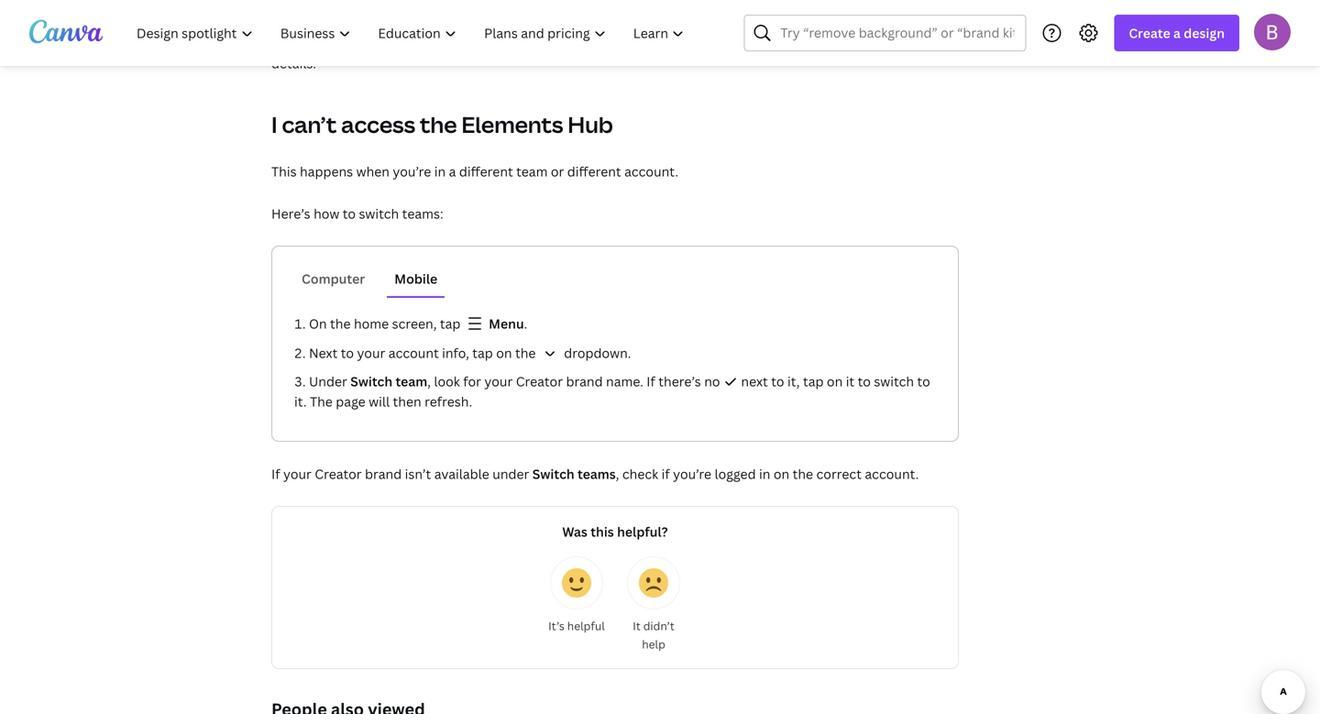 Task type: describe. For each thing, give the bounding box(es) containing it.
logged
[[715, 465, 756, 483]]

this
[[591, 523, 614, 540]]

access
[[341, 110, 415, 139]]

the right on
[[330, 315, 351, 332]]

metadata.
[[544, 34, 607, 52]]

it
[[633, 618, 641, 633]]

the up this happens when you're in a different team or different account.
[[420, 110, 457, 139]]

1 different from the left
[[459, 163, 513, 180]]

was this helpful?
[[562, 523, 668, 540]]

create
[[1129, 24, 1170, 42]]

teams:
[[402, 205, 443, 222]]

0 vertical spatial you're
[[393, 163, 431, 180]]

if inside the click or tap to select an element to input its metadata. select multiple items if you want to give them the same details.
[[744, 34, 752, 52]]

refresh.
[[425, 393, 472, 410]]

this happens when you're in a different team or different account.
[[271, 163, 678, 180]]

create a design
[[1129, 24, 1225, 42]]

bob builder image
[[1254, 14, 1291, 50]]

0 horizontal spatial on
[[496, 344, 512, 362]]

1 horizontal spatial if
[[647, 373, 655, 390]]

here's
[[271, 205, 310, 222]]

click or tap to select an element to input its metadata. select multiple items if you want to give them the same details.
[[271, 34, 951, 72]]

under switch team , look for your creator brand name. if there's no
[[309, 373, 723, 390]]

1 vertical spatial brand
[[365, 465, 402, 483]]

1 vertical spatial team
[[396, 373, 427, 390]]

mobile
[[394, 270, 437, 287]]

0 horizontal spatial ,
[[427, 373, 431, 390]]

0 vertical spatial account.
[[624, 163, 678, 180]]

or inside the click or tap to select an element to input its metadata. select multiple items if you want to give them the same details.
[[304, 34, 318, 52]]

next
[[309, 344, 338, 362]]

😔 image
[[639, 568, 668, 598]]

multiple
[[652, 34, 703, 52]]

1 horizontal spatial brand
[[566, 373, 603, 390]]

screen,
[[392, 315, 437, 332]]

elements
[[461, 110, 563, 139]]

computer
[[302, 270, 365, 287]]

dropdown.
[[564, 344, 631, 362]]

0 horizontal spatial creator
[[315, 465, 362, 483]]

on the home screen, tap
[[309, 315, 464, 332]]

element
[[419, 34, 470, 52]]

a inside dropdown button
[[1173, 24, 1181, 42]]

next to your account info, tap on the
[[309, 344, 539, 362]]

tap inside the click or tap to select an element to input its metadata. select multiple items if you want to give them the same details.
[[321, 34, 341, 52]]

switch inside next to it, tap on it to switch to it. the page will then refresh.
[[874, 373, 914, 390]]

it's helpful
[[548, 618, 605, 633]]

didn't
[[643, 618, 674, 633]]

input
[[490, 34, 522, 52]]

home
[[354, 315, 389, 332]]

0 vertical spatial switch
[[350, 373, 392, 390]]

help
[[642, 637, 665, 652]]

here's how to switch teams:
[[271, 205, 443, 222]]

available
[[434, 465, 489, 483]]

page
[[336, 393, 366, 410]]

there's
[[658, 373, 701, 390]]

design
[[1184, 24, 1225, 42]]

for
[[463, 373, 481, 390]]

when
[[356, 163, 390, 180]]

you
[[755, 34, 778, 52]]

the left the correct
[[793, 465, 813, 483]]

i
[[271, 110, 277, 139]]

mobile button
[[387, 261, 445, 296]]

top level navigation element
[[125, 15, 700, 51]]

if your creator brand isn't available under switch teams , check if you're logged in on the correct account.
[[271, 465, 919, 483]]

1 horizontal spatial account.
[[865, 465, 919, 483]]

Try "remove background" or "brand kit" search field
[[781, 16, 1014, 50]]

1 vertical spatial if
[[662, 465, 670, 483]]

create a design button
[[1114, 15, 1239, 51]]

tap up info,
[[440, 315, 461, 332]]



Task type: locate. For each thing, give the bounding box(es) containing it.
select
[[361, 34, 398, 52]]

1 horizontal spatial in
[[759, 465, 770, 483]]

it,
[[787, 373, 800, 390]]

or
[[304, 34, 318, 52], [551, 163, 564, 180]]

a left design
[[1173, 24, 1181, 42]]

them
[[859, 34, 892, 52]]

can't
[[282, 110, 337, 139]]

2 different from the left
[[567, 163, 621, 180]]

want
[[781, 34, 812, 52]]

1 horizontal spatial on
[[774, 465, 789, 483]]

creator down page
[[315, 465, 362, 483]]

a down i can't access the elements hub
[[449, 163, 456, 180]]

2 horizontal spatial your
[[484, 373, 513, 390]]

will
[[369, 393, 390, 410]]

name.
[[606, 373, 643, 390]]

1 horizontal spatial or
[[551, 163, 564, 180]]

tap right info,
[[472, 344, 493, 362]]

in right logged on the bottom right of the page
[[759, 465, 770, 483]]

on inside next to it, tap on it to switch to it. the page will then refresh.
[[827, 373, 843, 390]]

if left you
[[744, 34, 752, 52]]

the right them
[[895, 34, 915, 52]]

correct
[[816, 465, 862, 483]]

0 horizontal spatial if
[[662, 465, 670, 483]]

,
[[427, 373, 431, 390], [616, 465, 619, 483]]

0 horizontal spatial different
[[459, 163, 513, 180]]

2 horizontal spatial on
[[827, 373, 843, 390]]

was
[[562, 523, 588, 540]]

account.
[[624, 163, 678, 180], [865, 465, 919, 483]]

0 horizontal spatial or
[[304, 34, 318, 52]]

it's
[[548, 618, 565, 633]]

creator
[[516, 373, 563, 390], [315, 465, 362, 483]]

you're
[[393, 163, 431, 180], [673, 465, 711, 483]]

under
[[309, 373, 347, 390]]

1 vertical spatial ,
[[616, 465, 619, 483]]

to
[[344, 34, 358, 52], [473, 34, 486, 52], [815, 34, 828, 52], [343, 205, 356, 222], [341, 344, 354, 362], [771, 373, 784, 390], [858, 373, 871, 390], [917, 373, 930, 390]]

0 vertical spatial on
[[496, 344, 512, 362]]

1 vertical spatial switch
[[532, 465, 574, 483]]

🙂 image
[[562, 568, 591, 598]]

1 horizontal spatial switch
[[874, 373, 914, 390]]

switch right it
[[874, 373, 914, 390]]

0 vertical spatial or
[[304, 34, 318, 52]]

1 vertical spatial if
[[271, 465, 280, 483]]

it
[[846, 373, 855, 390]]

1 horizontal spatial team
[[516, 163, 548, 180]]

switch down when at the left of the page
[[359, 205, 399, 222]]

check
[[622, 465, 658, 483]]

details.
[[271, 55, 316, 72]]

0 horizontal spatial switch
[[350, 373, 392, 390]]

1 horizontal spatial if
[[744, 34, 752, 52]]

tap right click
[[321, 34, 341, 52]]

switch up will
[[350, 373, 392, 390]]

or down 'elements'
[[551, 163, 564, 180]]

0 vertical spatial creator
[[516, 373, 563, 390]]

computer button
[[294, 261, 372, 296]]

0 vertical spatial if
[[647, 373, 655, 390]]

if
[[647, 373, 655, 390], [271, 465, 280, 483]]

brand down dropdown.
[[566, 373, 603, 390]]

it.
[[294, 393, 307, 410]]

no
[[704, 373, 720, 390]]

in
[[434, 163, 446, 180], [759, 465, 770, 483]]

brand left isn't on the bottom of page
[[365, 465, 402, 483]]

0 vertical spatial ,
[[427, 373, 431, 390]]

helpful?
[[617, 523, 668, 540]]

1 horizontal spatial creator
[[516, 373, 563, 390]]

1 horizontal spatial ,
[[616, 465, 619, 483]]

select
[[610, 34, 649, 52]]

1 vertical spatial on
[[827, 373, 843, 390]]

you're right when at the left of the page
[[393, 163, 431, 180]]

in up teams:
[[434, 163, 446, 180]]

a
[[1173, 24, 1181, 42], [449, 163, 456, 180]]

1 horizontal spatial a
[[1173, 24, 1181, 42]]

2 vertical spatial on
[[774, 465, 789, 483]]

brand
[[566, 373, 603, 390], [365, 465, 402, 483]]

1 vertical spatial creator
[[315, 465, 362, 483]]

next
[[741, 373, 768, 390]]

look
[[434, 373, 460, 390]]

creator down .
[[516, 373, 563, 390]]

your down it.
[[283, 465, 312, 483]]

switch
[[350, 373, 392, 390], [532, 465, 574, 483]]

teams
[[578, 465, 616, 483]]

, left "look" at left bottom
[[427, 373, 431, 390]]

the
[[895, 34, 915, 52], [420, 110, 457, 139], [330, 315, 351, 332], [515, 344, 536, 362], [793, 465, 813, 483]]

1 horizontal spatial different
[[567, 163, 621, 180]]

next to it, tap on it to switch to it. the page will then refresh.
[[294, 373, 930, 410]]

0 horizontal spatial in
[[434, 163, 446, 180]]

info,
[[442, 344, 469, 362]]

isn't
[[405, 465, 431, 483]]

1 vertical spatial switch
[[874, 373, 914, 390]]

give
[[831, 34, 856, 52]]

the
[[310, 393, 333, 410]]

the inside the click or tap to select an element to input its metadata. select multiple items if you want to give them the same details.
[[895, 34, 915, 52]]

0 horizontal spatial team
[[396, 373, 427, 390]]

0 vertical spatial switch
[[359, 205, 399, 222]]

happens
[[300, 163, 353, 180]]

menu
[[486, 315, 524, 332]]

this
[[271, 163, 297, 180]]

0 horizontal spatial your
[[283, 465, 312, 483]]

on
[[309, 315, 327, 332]]

switch right under
[[532, 465, 574, 483]]

0 horizontal spatial account.
[[624, 163, 678, 180]]

click
[[271, 34, 301, 52]]

items
[[706, 34, 741, 52]]

under
[[493, 465, 529, 483]]

tap right it,
[[803, 373, 824, 390]]

1 vertical spatial or
[[551, 163, 564, 180]]

0 vertical spatial brand
[[566, 373, 603, 390]]

its
[[526, 34, 541, 52]]

different down 'elements'
[[459, 163, 513, 180]]

how
[[314, 205, 340, 222]]

1 vertical spatial you're
[[673, 465, 711, 483]]

.
[[524, 315, 527, 332]]

0 horizontal spatial switch
[[359, 205, 399, 222]]

2 vertical spatial your
[[283, 465, 312, 483]]

on down menu
[[496, 344, 512, 362]]

0 vertical spatial team
[[516, 163, 548, 180]]

if right check
[[662, 465, 670, 483]]

hub
[[568, 110, 613, 139]]

1 horizontal spatial switch
[[532, 465, 574, 483]]

1 vertical spatial account.
[[865, 465, 919, 483]]

different
[[459, 163, 513, 180], [567, 163, 621, 180]]

then
[[393, 393, 421, 410]]

your down home
[[357, 344, 385, 362]]

tap inside next to it, tap on it to switch to it. the page will then refresh.
[[803, 373, 824, 390]]

your right for
[[484, 373, 513, 390]]

switch
[[359, 205, 399, 222], [874, 373, 914, 390]]

the down .
[[515, 344, 536, 362]]

0 vertical spatial in
[[434, 163, 446, 180]]

on right logged on the bottom right of the page
[[774, 465, 789, 483]]

on left it
[[827, 373, 843, 390]]

1 horizontal spatial you're
[[673, 465, 711, 483]]

0 vertical spatial a
[[1173, 24, 1181, 42]]

i can't access the elements hub
[[271, 110, 613, 139]]

1 vertical spatial your
[[484, 373, 513, 390]]

, left check
[[616, 465, 619, 483]]

tap
[[321, 34, 341, 52], [440, 315, 461, 332], [472, 344, 493, 362], [803, 373, 824, 390]]

account
[[388, 344, 439, 362]]

0 horizontal spatial brand
[[365, 465, 402, 483]]

team down 'elements'
[[516, 163, 548, 180]]

0 horizontal spatial if
[[271, 465, 280, 483]]

team
[[516, 163, 548, 180], [396, 373, 427, 390]]

1 vertical spatial a
[[449, 163, 456, 180]]

it didn't help
[[633, 618, 674, 652]]

you're left logged on the bottom right of the page
[[673, 465, 711, 483]]

an
[[401, 34, 416, 52]]

on
[[496, 344, 512, 362], [827, 373, 843, 390], [774, 465, 789, 483]]

different down "hub"
[[567, 163, 621, 180]]

team up "then"
[[396, 373, 427, 390]]

1 vertical spatial in
[[759, 465, 770, 483]]

0 vertical spatial if
[[744, 34, 752, 52]]

0 horizontal spatial you're
[[393, 163, 431, 180]]

1 horizontal spatial your
[[357, 344, 385, 362]]

same
[[918, 34, 951, 52]]

or right click
[[304, 34, 318, 52]]

0 vertical spatial your
[[357, 344, 385, 362]]

if
[[744, 34, 752, 52], [662, 465, 670, 483]]

helpful
[[567, 618, 605, 633]]

0 horizontal spatial a
[[449, 163, 456, 180]]



Task type: vqa. For each thing, say whether or not it's contained in the screenshot.
the left Social
no



